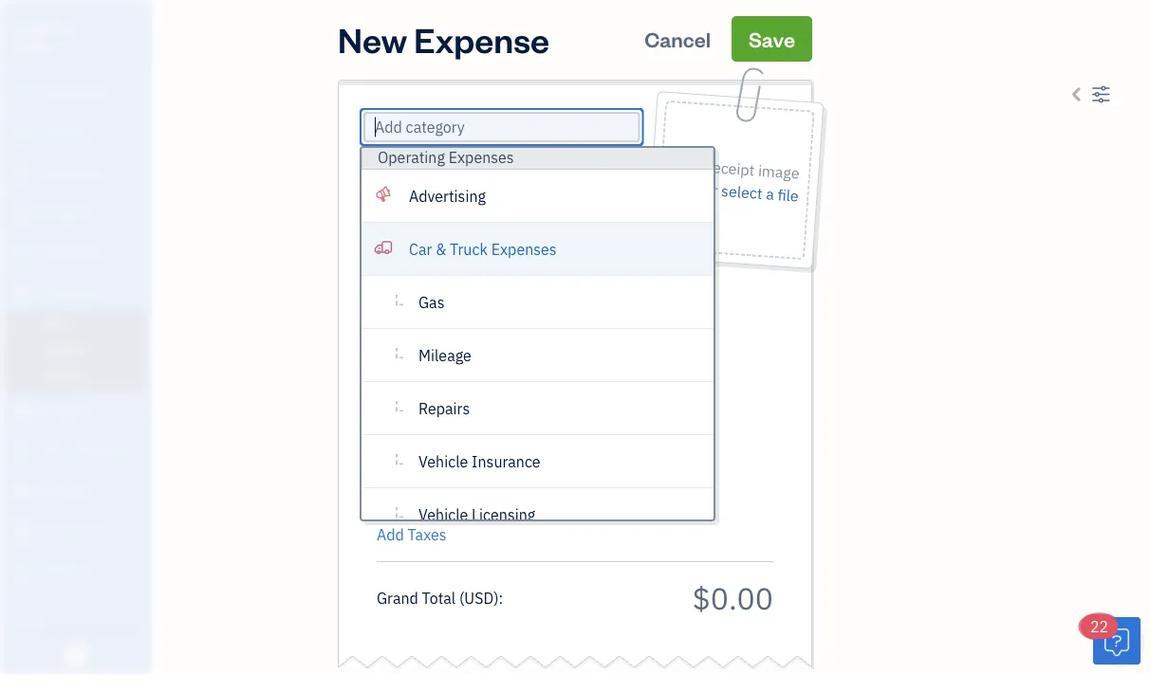 Task type: vqa. For each thing, say whether or not it's contained in the screenshot.
Vehicle related to Vehicle Insurance
yes



Task type: describe. For each thing, give the bounding box(es) containing it.
truck
[[450, 239, 488, 259]]

main element
[[0, 0, 199, 675]]

here
[[669, 177, 701, 199]]

add taxes
[[377, 525, 447, 545]]

a
[[765, 184, 775, 204]]

money image
[[12, 482, 35, 501]]

save button
[[732, 16, 812, 62]]

operating expenses
[[378, 148, 514, 168]]

1 vertical spatial expenses
[[491, 239, 557, 259]]

Amount (USD) text field
[[692, 578, 774, 618]]

or
[[703, 180, 719, 200]]

estimate image
[[12, 164, 35, 183]]

client image
[[12, 124, 35, 143]]

(
[[459, 588, 464, 608]]

list box containing operating expenses
[[362, 145, 714, 542]]

grand total ( usd ):
[[377, 588, 503, 608]]

cancel button
[[628, 16, 728, 62]]

mileage
[[419, 345, 472, 365]]

expense image
[[12, 284, 35, 303]]

timer image
[[12, 442, 35, 461]]

apps link
[[5, 606, 146, 639]]

vehicle for vehicle insurance
[[419, 452, 468, 472]]

select a file button
[[721, 179, 800, 208]]

owner
[[15, 37, 53, 53]]

Date in MM/DD/YYYY format text field
[[377, 163, 500, 183]]

invoice image
[[12, 204, 35, 223]]

22 button
[[1081, 615, 1141, 665]]

total
[[422, 588, 456, 608]]

22
[[1091, 617, 1109, 637]]

select
[[721, 181, 763, 204]]

):
[[494, 588, 503, 608]]

new expense
[[338, 16, 550, 61]]

gas
[[419, 292, 445, 312]]

car
[[409, 239, 432, 259]]



Task type: locate. For each thing, give the bounding box(es) containing it.
drag
[[671, 155, 704, 177]]

list box
[[362, 145, 714, 542]]

chevronleft image
[[1068, 83, 1087, 105]]

dashboard image
[[12, 84, 35, 103]]

add taxes button
[[377, 524, 447, 547]]

expenses
[[449, 148, 514, 168], [491, 239, 557, 259]]

expenses down category text box
[[449, 148, 514, 168]]

0 vertical spatial expenses
[[449, 148, 514, 168]]

select a file
[[721, 181, 799, 206]]

taxes
[[408, 525, 447, 545]]

image
[[758, 161, 800, 183]]

payment image
[[12, 244, 35, 263]]

save
[[749, 25, 795, 52]]

new
[[338, 16, 407, 61]]

expense
[[414, 16, 550, 61]]

grand
[[377, 588, 418, 608]]

apps
[[14, 614, 42, 629]]

1 vertical spatial vehicle
[[419, 505, 468, 525]]

cancel
[[645, 25, 711, 52]]

advertising
[[409, 186, 486, 206]]

report image
[[12, 562, 35, 581]]

1 vehicle from the top
[[419, 452, 468, 472]]

file
[[777, 185, 799, 206]]

car & truck expenses
[[409, 239, 557, 259]]

0 vertical spatial vehicle
[[419, 452, 468, 472]]

vehicle licensing
[[419, 505, 536, 525]]

operating
[[378, 148, 445, 168]]

vehicle down "repairs"
[[419, 452, 468, 472]]

chart image
[[12, 522, 35, 541]]

receipt
[[706, 157, 755, 180]]

insurance
[[472, 452, 541, 472]]

usd
[[464, 588, 494, 608]]

2 vehicle from the top
[[419, 505, 468, 525]]

repairs
[[419, 399, 470, 419]]

licensing
[[472, 505, 536, 525]]

settings image
[[1091, 83, 1111, 105]]

vehicle up taxes at left bottom
[[419, 505, 468, 525]]

vehicle
[[419, 452, 468, 472], [419, 505, 468, 525]]

resource center badge image
[[1093, 618, 1141, 665]]

drag receipt image here or
[[669, 155, 800, 200]]

vehicle insurance
[[419, 452, 541, 472]]

expenses right truck
[[491, 239, 557, 259]]

vehicle for vehicle licensing
[[419, 505, 468, 525]]

company owner
[[15, 18, 74, 53]]

Description text field
[[367, 283, 764, 511]]

freshbooks image
[[61, 644, 91, 667]]

Category text field
[[375, 116, 537, 139]]

project image
[[12, 402, 35, 421]]

company
[[15, 18, 74, 36]]

add
[[377, 525, 404, 545]]

&
[[436, 239, 446, 259]]



